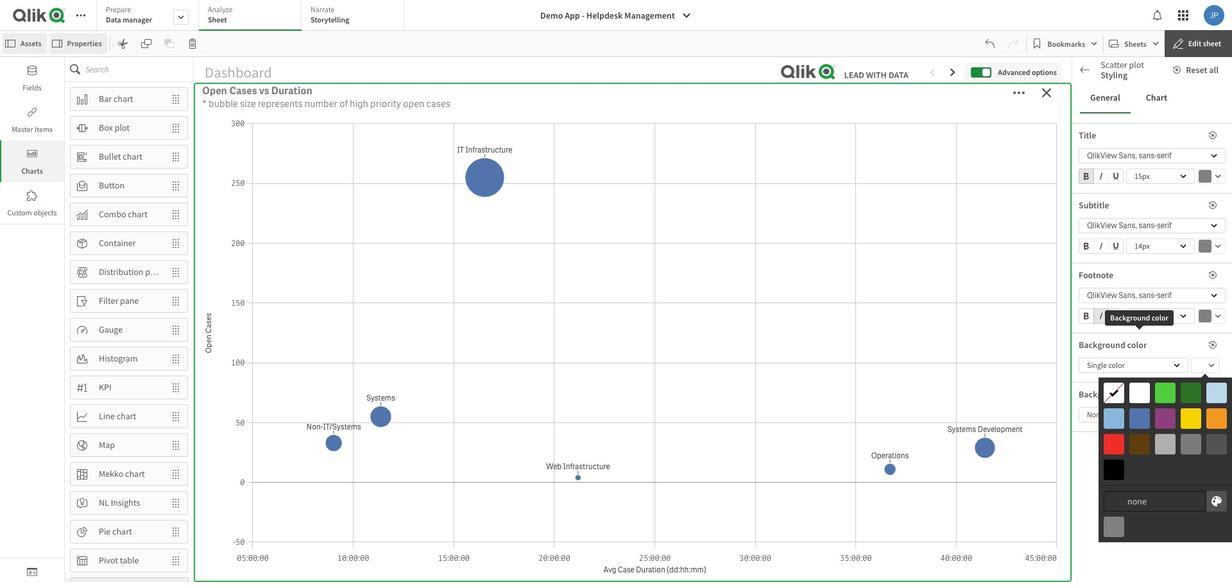 Task type: locate. For each thing, give the bounding box(es) containing it.
2 qlikview sans, sans-serif from the top
[[1088, 221, 1172, 231]]

1 horizontal spatial state
[[1174, 275, 1191, 285]]

6 move image from the top
[[164, 291, 187, 312]]

qlikview inside popup button
[[1088, 151, 1118, 161]]

2 move image from the top
[[164, 146, 187, 168]]

data
[[106, 15, 121, 24]]

over
[[311, 392, 333, 406]]

color inside popup button
[[1109, 361, 1125, 370]]

7 move image from the top
[[164, 435, 187, 457]]

distribution plot
[[99, 267, 160, 278]]

1 vertical spatial serif
[[1158, 221, 1172, 231]]

open cases vs duration * bubble size represents number of high priority open cases
[[202, 84, 451, 110]]

state
[[1079, 221, 1099, 232], [1174, 275, 1191, 285]]

1 horizontal spatial chart
[[1147, 92, 1168, 104]]

qlikview down visualizations,
[[1088, 291, 1118, 301]]

open expression editor image
[[1197, 503, 1208, 518]]

serif up 14px dropdown button at the top right
[[1158, 221, 1172, 231]]

0 vertical spatial plot
[[1130, 59, 1145, 71]]

sans- up 15px
[[1139, 151, 1158, 161]]

background color tooltip
[[1106, 302, 1174, 335]]

0 vertical spatial open
[[202, 84, 227, 98]]

11 move image from the top
[[164, 579, 187, 583]]

3 group from the top
[[1079, 309, 1124, 327]]

general down "scatter chart" icon
[[1091, 92, 1121, 104]]

serif up 15px popup button
[[1158, 151, 1172, 161]]

color
[[1152, 313, 1169, 323], [1128, 340, 1147, 351], [1109, 361, 1125, 370]]

mekko chart
[[99, 469, 145, 480]]

None text field
[[1079, 501, 1189, 519]]

0 horizontal spatial size
[[240, 98, 256, 110]]

sans- up "14px"
[[1139, 221, 1158, 231]]

styling inside scatter plot styling
[[1101, 69, 1128, 81]]

0 vertical spatial serif
[[1158, 151, 1172, 161]]

background color inside tooltip
[[1111, 313, 1169, 323]]

styling up single color
[[1104, 336, 1131, 348]]

pane
[[120, 295, 139, 307]]

2 triangle right image from the top
[[1073, 572, 1090, 578]]

sans, down states
[[1119, 221, 1138, 231]]

demo
[[541, 10, 563, 21]]

styling up "general" button
[[1101, 69, 1128, 81]]

2 serif from the top
[[1158, 221, 1172, 231]]

3 serif from the top
[[1158, 291, 1172, 301]]

0 vertical spatial general
[[1091, 92, 1121, 104]]

appearance tab
[[1073, 143, 1233, 168]]

10 move image from the top
[[164, 522, 187, 543]]

open for open cases vs duration * bubble size represents number of high priority open cases
[[202, 84, 227, 98]]

sans, up 15px
[[1119, 151, 1138, 161]]

vs
[[259, 84, 269, 98]]

qlikview down title
[[1088, 151, 1118, 161]]

off
[[1079, 380, 1091, 392]]

3 qlikview sans, sans-serif from the top
[[1088, 291, 1172, 301]]

0 horizontal spatial tab list
[[96, 0, 409, 32]]

0 vertical spatial color
[[1152, 313, 1169, 323]]

9 move image from the top
[[164, 493, 187, 515]]

-
[[582, 10, 585, 21]]

open
[[202, 84, 227, 98], [564, 165, 589, 178], [200, 392, 225, 406]]

sans, up presentation
[[1119, 291, 1138, 301]]

0 horizontal spatial chart
[[1102, 70, 1124, 82]]

open left by
[[564, 165, 589, 178]]

chart for chart suggestions
[[1102, 70, 1124, 82]]

move image for kpi
[[164, 377, 187, 399]]

1 vertical spatial qlikview
[[1088, 221, 1118, 231]]

qlikview
[[1088, 151, 1118, 161], [1088, 221, 1118, 231], [1088, 291, 1118, 301]]

puzzle image
[[27, 191, 37, 201]]

open for open & resolved cases over time
[[200, 392, 225, 406]]

1 vertical spatial sans-
[[1139, 221, 1158, 231]]

triangle right image
[[1073, 176, 1090, 182], [1073, 572, 1090, 578]]

to right 'set'
[[1192, 275, 1199, 285]]

background down if you want to add the object to master visualizations, you need to set state to <inherited>.
[[1111, 313, 1151, 323]]

0 vertical spatial triangle bottom image
[[1073, 200, 1090, 206]]

bubble
[[1079, 403, 1106, 414]]

next image
[[1209, 336, 1217, 348]]

color inside tooltip
[[1152, 313, 1169, 323]]

qlikview for title
[[1088, 151, 1118, 161]]

1 vertical spatial chart
[[1147, 92, 1168, 104]]

triangle right image down grid
[[1073, 572, 1090, 578]]

2 vertical spatial open
[[200, 392, 225, 406]]

1 triangle right image from the top
[[1073, 176, 1090, 182]]

triangle right image up subtitle
[[1073, 176, 1090, 182]]

2 horizontal spatial plot
[[1130, 59, 1145, 71]]

plot inside scatter plot styling
[[1130, 59, 1145, 71]]

represents
[[258, 98, 303, 110]]

chart right bar
[[114, 93, 133, 105]]

qlikview sans, sans-serif up 15px
[[1088, 151, 1172, 161]]

size down background image
[[1108, 403, 1122, 414]]

open left vs
[[202, 84, 227, 98]]

3 sans- from the top
[[1139, 291, 1158, 301]]

0 vertical spatial sans,
[[1119, 151, 1138, 161]]

background up bubble size on the right bottom
[[1079, 389, 1126, 401]]

2 move image from the top
[[164, 204, 187, 226]]

1 horizontal spatial plot
[[145, 267, 160, 278]]

move image for histogram
[[164, 348, 187, 370]]

Search text field
[[85, 57, 193, 82]]

chart button
[[1136, 83, 1178, 114]]

0 vertical spatial styling
[[1101, 69, 1128, 81]]

custom objects
[[7, 208, 57, 218]]

sans- down need
[[1139, 291, 1158, 301]]

5 move image from the top
[[164, 377, 187, 399]]

chart suggestions
[[1102, 70, 1171, 82]]

triangle bottom image down <inherited>.
[[1073, 308, 1090, 314]]

3 move image from the top
[[164, 319, 187, 341]]

2 horizontal spatial color
[[1152, 313, 1169, 323]]

state right 'set'
[[1174, 275, 1191, 285]]

group down appearance
[[1079, 169, 1124, 187]]

state down subtitle
[[1079, 221, 1099, 232]]

storytelling
[[311, 15, 350, 24]]

duration
[[271, 84, 313, 98]]

group up palette 'image'
[[1079, 309, 1124, 327]]

move image for bar chart
[[164, 88, 187, 110]]

2 triangle bottom image from the top
[[1073, 308, 1090, 314]]

color right 'single'
[[1109, 361, 1125, 370]]

suggestions
[[1126, 70, 1171, 82]]

triangle bottom image for alternate states
[[1073, 200, 1090, 206]]

tab list containing prepare
[[96, 0, 409, 32]]

qlikview sans, sans-serif button up 14px dropdown button at the top right
[[1079, 218, 1226, 234]]

0 vertical spatial tab list
[[96, 0, 409, 32]]

chart right pie
[[112, 527, 132, 538]]

group for footnote
[[1079, 309, 1124, 327]]

qlikview sans, sans-serif
[[1088, 151, 1172, 161], [1088, 221, 1172, 231], [1088, 291, 1172, 301]]

open left &
[[200, 392, 225, 406]]

0 vertical spatial qlikview sans, sans-serif button
[[1079, 218, 1226, 234]]

alternate states
[[1090, 198, 1148, 209]]

qlikview down subtitle
[[1088, 221, 1118, 231]]

2 qlikview from the top
[[1088, 221, 1118, 231]]

priority
[[304, 85, 370, 111], [610, 85, 675, 111], [883, 85, 949, 111], [634, 165, 669, 178]]

chart up "general" button
[[1102, 70, 1124, 82]]

sans, for footnote
[[1119, 291, 1138, 301]]

triangle bottom image down appearance
[[1073, 200, 1090, 206]]

0 vertical spatial background
[[1111, 313, 1151, 323]]

2 sans- from the top
[[1139, 221, 1158, 231]]

chart
[[114, 93, 133, 105], [123, 151, 143, 163], [128, 209, 148, 220], [117, 411, 136, 423], [125, 469, 145, 480], [112, 527, 132, 538]]

color right 12px
[[1152, 313, 1169, 323]]

move image for pivot table
[[164, 551, 187, 572]]

chart down suggestions
[[1147, 92, 1168, 104]]

need
[[1139, 275, 1154, 285]]

if you want to add the object to master visualizations, you need to set state to <inherited>.
[[1079, 266, 1200, 295]]

chart right bullet
[[123, 151, 143, 163]]

background color up single color
[[1079, 340, 1147, 351]]

low priority cases 203
[[841, 85, 1006, 163]]

sans- inside popup button
[[1139, 151, 1158, 161]]

0 vertical spatial state
[[1079, 221, 1099, 232]]

open inside open cases vs duration * bubble size represents number of high priority open cases
[[202, 84, 227, 98]]

size left vs
[[240, 98, 256, 110]]

properties
[[67, 39, 102, 48]]

filter
[[99, 295, 118, 307]]

single
[[1088, 361, 1108, 370]]

move image for combo chart
[[164, 204, 187, 226]]

move image for mekko chart
[[164, 464, 187, 486]]

background up single color
[[1079, 340, 1126, 351]]

1 vertical spatial plot
[[115, 122, 130, 134]]

sans-
[[1139, 151, 1158, 161], [1139, 221, 1158, 231], [1139, 291, 1158, 301]]

edit
[[1189, 39, 1202, 48]]

chart right combo
[[128, 209, 148, 220]]

1 move image from the top
[[164, 88, 187, 110]]

0 horizontal spatial color
[[1109, 361, 1125, 370]]

triangle bottom image
[[1073, 200, 1090, 206], [1073, 308, 1090, 314]]

to
[[1115, 266, 1122, 275], [1170, 266, 1176, 275], [1156, 275, 1162, 285], [1192, 275, 1199, 285]]

2 vertical spatial sans-
[[1139, 291, 1158, 301]]

3 qlikview from the top
[[1088, 291, 1118, 301]]

<inherited>.
[[1079, 285, 1117, 295]]

4 move image from the top
[[164, 233, 187, 255]]

move image for filter pane
[[164, 291, 187, 312]]

scatter plot styling
[[1101, 59, 1145, 81]]

you right if on the right top of the page
[[1085, 266, 1096, 275]]

1 vertical spatial qlikview sans, sans-serif
[[1088, 221, 1172, 231]]

master items
[[12, 125, 53, 134]]

group up want at the right top
[[1079, 239, 1124, 257]]

move image for distribution plot
[[164, 262, 187, 283]]

application containing 72
[[0, 0, 1233, 583]]

priority inside low priority cases 203
[[883, 85, 949, 111]]

1 vertical spatial group
[[1079, 239, 1124, 257]]

tooltip
[[1099, 374, 1233, 543]]

sans, for title
[[1119, 151, 1138, 161]]

general up 'alternate' on the right top of the page
[[1090, 174, 1119, 186]]

2 vertical spatial plot
[[145, 267, 160, 278]]

1 vertical spatial sans,
[[1119, 221, 1138, 231]]

color for background color tooltip
[[1152, 313, 1169, 323]]

chart right 'mekko'
[[125, 469, 145, 480]]

chart for combo chart
[[128, 209, 148, 220]]

0 vertical spatial triangle right image
[[1073, 176, 1090, 182]]

chart inside button
[[1147, 92, 1168, 104]]

1 vertical spatial styling
[[1104, 336, 1131, 348]]

box
[[99, 122, 113, 134]]

1 vertical spatial triangle bottom image
[[1073, 308, 1090, 314]]

2 vertical spatial sans,
[[1119, 291, 1138, 301]]

priority
[[370, 98, 401, 110]]

move image for box plot
[[164, 117, 187, 139]]

0 vertical spatial qlikview sans, sans-serif
[[1088, 151, 1172, 161]]

serif down 'set'
[[1158, 291, 1172, 301]]

prepare data manager
[[106, 4, 152, 24]]

0 vertical spatial chart
[[1102, 70, 1124, 82]]

3 move image from the top
[[164, 175, 187, 197]]

to left add
[[1115, 266, 1122, 275]]

chart
[[1102, 70, 1124, 82], [1147, 92, 1168, 104]]

visible
[[1096, 487, 1120, 498]]

2 qlikview sans, sans-serif button from the top
[[1079, 288, 1226, 304]]

master
[[1178, 266, 1200, 275]]

serif for title
[[1158, 151, 1172, 161]]

tab list
[[96, 0, 409, 32], [1081, 83, 1225, 114]]

cases
[[427, 98, 451, 110]]

4 move image from the top
[[164, 348, 187, 370]]

background color down if you want to add the object to master visualizations, you need to set state to <inherited>.
[[1111, 313, 1169, 323]]

8 move image from the top
[[164, 464, 187, 486]]

priority inside medium priority cases 142
[[610, 85, 675, 111]]

cases inside high priority cases 72
[[374, 85, 427, 111]]

0 vertical spatial sans-
[[1139, 151, 1158, 161]]

pivot table
[[99, 555, 139, 567]]

subtitle
[[1079, 200, 1110, 211]]

sans, inside qlikview sans, sans-serif popup button
[[1119, 151, 1138, 161]]

1 qlikview from the top
[[1088, 151, 1118, 161]]

2 sans, from the top
[[1119, 221, 1138, 231]]

sans,
[[1119, 151, 1138, 161], [1119, 221, 1138, 231], [1119, 291, 1138, 301]]

high
[[258, 85, 300, 111]]

2 vertical spatial qlikview
[[1088, 291, 1118, 301]]

states
[[1126, 198, 1148, 209]]

1 horizontal spatial tab list
[[1081, 83, 1225, 114]]

1 serif from the top
[[1158, 151, 1172, 161]]

application
[[0, 0, 1233, 583]]

2 vertical spatial color
[[1109, 361, 1125, 370]]

insights
[[111, 498, 140, 509]]

group
[[1079, 169, 1124, 187], [1079, 239, 1124, 257], [1079, 309, 1124, 327]]

1 move image from the top
[[164, 117, 187, 139]]

qlikview sans, sans-serif button
[[1079, 218, 1226, 234], [1079, 288, 1226, 304]]

1 triangle bottom image from the top
[[1073, 200, 1090, 206]]

6 move image from the top
[[164, 406, 187, 428]]

low
[[841, 85, 879, 111]]

1 vertical spatial state
[[1174, 275, 1191, 285]]

qlikview sans, sans-serif up presentation
[[1088, 291, 1172, 301]]

0 vertical spatial background color
[[1111, 313, 1169, 323]]

background inside tooltip
[[1111, 313, 1151, 323]]

7 move image from the top
[[164, 551, 187, 572]]

1 group from the top
[[1079, 169, 1124, 187]]

1 vertical spatial triangle right image
[[1073, 572, 1090, 578]]

master
[[12, 125, 33, 134]]

container
[[99, 238, 136, 249]]

2 vertical spatial group
[[1079, 309, 1124, 327]]

0 horizontal spatial plot
[[115, 122, 130, 134]]

1 sans, from the top
[[1119, 151, 1138, 161]]

1 sans- from the top
[[1139, 151, 1158, 161]]

plot down sheets
[[1130, 59, 1145, 71]]

reset all button
[[1166, 60, 1230, 80]]

navigation off
[[1079, 365, 1120, 392]]

master items button
[[0, 99, 64, 141]]

1 vertical spatial background color
[[1079, 340, 1147, 351]]

2 vertical spatial qlikview sans, sans-serif
[[1088, 291, 1172, 301]]

15px
[[1135, 171, 1150, 181]]

1 vertical spatial open
[[564, 165, 589, 178]]

0 vertical spatial group
[[1079, 169, 1124, 187]]

you left the
[[1126, 275, 1137, 285]]

1 vertical spatial qlikview sans, sans-serif button
[[1079, 288, 1226, 304]]

5 move image from the top
[[164, 262, 187, 283]]

color up single color popup button
[[1128, 340, 1147, 351]]

2 vertical spatial serif
[[1158, 291, 1172, 301]]

time
[[335, 392, 358, 406]]

1 vertical spatial color
[[1128, 340, 1147, 351]]

1 qlikview sans, sans-serif button from the top
[[1079, 218, 1226, 234]]

kpi
[[99, 382, 112, 394]]

move image
[[164, 88, 187, 110], [164, 204, 187, 226], [164, 319, 187, 341], [164, 348, 187, 370], [164, 377, 187, 399], [164, 406, 187, 428], [164, 551, 187, 572]]

1 vertical spatial tab list
[[1081, 83, 1225, 114]]

scatter
[[1101, 59, 1128, 71]]

plot right box
[[115, 122, 130, 134]]

objects
[[34, 208, 57, 218]]

1 qlikview sans, sans-serif from the top
[[1088, 151, 1172, 161]]

priority inside high priority cases 72
[[304, 85, 370, 111]]

plot right distribution
[[145, 267, 160, 278]]

demo app - helpdesk management
[[541, 10, 675, 21]]

qlikview sans, sans-serif inside popup button
[[1088, 151, 1172, 161]]

1 horizontal spatial size
[[1108, 403, 1122, 414]]

serif inside popup button
[[1158, 151, 1172, 161]]

general button
[[1081, 83, 1131, 114]]

0 horizontal spatial state
[[1079, 221, 1099, 232]]

qlikview sans, sans-serif down states
[[1088, 221, 1172, 231]]

0 vertical spatial size
[[240, 98, 256, 110]]

0 vertical spatial qlikview
[[1088, 151, 1118, 161]]

move image
[[164, 117, 187, 139], [164, 146, 187, 168], [164, 175, 187, 197], [164, 233, 187, 255], [164, 262, 187, 283], [164, 291, 187, 312], [164, 435, 187, 457], [164, 464, 187, 486], [164, 493, 187, 515], [164, 522, 187, 543], [164, 579, 187, 583]]

scatter chart image
[[1083, 71, 1093, 81]]

3 sans, from the top
[[1119, 291, 1138, 301]]

15px button
[[1127, 169, 1196, 184]]

demo app - helpdesk management button
[[533, 5, 700, 26]]

#808080 image
[[1104, 517, 1125, 538]]

chart right 'line'
[[117, 411, 136, 423]]

serif
[[1158, 151, 1172, 161], [1158, 221, 1172, 231], [1158, 291, 1172, 301]]

bubble
[[209, 98, 238, 110]]

background color
[[1111, 313, 1169, 323], [1079, 340, 1147, 351]]

background
[[1111, 313, 1151, 323], [1079, 340, 1126, 351], [1079, 389, 1126, 401]]

2 group from the top
[[1079, 239, 1124, 257]]

move image for button
[[164, 175, 187, 197]]

1 vertical spatial size
[[1108, 403, 1122, 414]]

bullet
[[99, 151, 121, 163]]

qlikview sans, sans-serif button down need
[[1079, 288, 1226, 304]]



Task type: vqa. For each thing, say whether or not it's contained in the screenshot.
the * The data set contains negative or zero values that cannot be shown in this chart. related to Is
no



Task type: describe. For each thing, give the bounding box(es) containing it.
set
[[1163, 275, 1173, 285]]

items
[[35, 125, 53, 134]]

cases inside open cases vs duration * bubble size represents number of high priority open cases
[[229, 84, 257, 98]]

group for subtitle
[[1079, 239, 1124, 257]]

variables image
[[27, 568, 37, 578]]

cases inside low priority cases 203
[[953, 85, 1006, 111]]

assets button
[[3, 33, 47, 54]]

single color
[[1088, 361, 1125, 370]]

analyze sheet
[[208, 4, 233, 24]]

open for open cases by priority type
[[564, 165, 589, 178]]

move image for container
[[164, 233, 187, 255]]

move image for bullet chart
[[164, 146, 187, 168]]

hex code text field
[[1120, 490, 1206, 514]]

*
[[202, 98, 207, 110]]

high priority cases 72
[[258, 85, 427, 163]]

copy image
[[141, 39, 151, 49]]

1 horizontal spatial color
[[1128, 340, 1147, 351]]

1 vertical spatial general
[[1090, 174, 1119, 186]]

options
[[1032, 67, 1057, 77]]

priority for 203
[[883, 85, 949, 111]]

narrate storytelling
[[311, 4, 350, 24]]

undo image
[[986, 39, 996, 49]]

image
[[1128, 389, 1151, 401]]

type
[[671, 165, 693, 178]]

12px
[[1135, 311, 1150, 321]]

gauge
[[99, 324, 123, 336]]

triangle bottom image for presentation
[[1073, 308, 1090, 314]]

plot for scatter plot styling
[[1130, 59, 1145, 71]]

line
[[99, 411, 115, 423]]

line
[[1097, 532, 1111, 544]]

priority for 142
[[610, 85, 675, 111]]

bookmarks
[[1048, 39, 1086, 48]]

high
[[350, 98, 369, 110]]

1 horizontal spatial you
[[1126, 275, 1137, 285]]

chart for mekko chart
[[125, 469, 145, 480]]

delete image
[[187, 39, 198, 49]]

object image
[[27, 149, 37, 159]]

chart for chart
[[1147, 92, 1168, 104]]

0 horizontal spatial you
[[1085, 266, 1096, 275]]

2 vertical spatial background
[[1079, 389, 1126, 401]]

serif for footnote
[[1158, 291, 1172, 301]]

distribution
[[99, 267, 143, 278]]

link image
[[27, 107, 37, 117]]

sans- for title
[[1139, 151, 1158, 161]]

serif for subtitle
[[1158, 221, 1172, 231]]

alternate
[[1090, 198, 1124, 209]]

add
[[1123, 266, 1136, 275]]

max
[[1079, 487, 1094, 498]]

bookmarks button
[[1030, 33, 1101, 54]]

nl
[[99, 498, 109, 509]]

move image for line chart
[[164, 406, 187, 428]]

size inside open cases vs duration * bubble size represents number of high priority open cases
[[240, 98, 256, 110]]

203
[[889, 111, 959, 163]]

pie chart
[[99, 527, 132, 538]]

custom
[[7, 208, 32, 218]]

plot for distribution plot
[[145, 267, 160, 278]]

open & resolved cases over time
[[200, 392, 358, 406]]

management
[[625, 10, 675, 21]]

advanced options
[[999, 67, 1057, 77]]

bar chart
[[99, 93, 133, 105]]

palette image
[[1086, 337, 1096, 347]]

object
[[1149, 266, 1168, 275]]

app
[[565, 10, 580, 21]]

labels
[[1079, 443, 1104, 455]]

number
[[305, 98, 338, 110]]

fields button
[[0, 57, 64, 99]]

properties button
[[49, 33, 107, 54]]

chart for bar chart
[[114, 93, 133, 105]]

open cases by priority type
[[564, 165, 693, 178]]

map
[[99, 440, 115, 451]]

72
[[319, 111, 366, 163]]

color for single color popup button
[[1109, 361, 1125, 370]]

histogram
[[99, 353, 138, 365]]

line chart
[[99, 411, 136, 423]]

qlikview for footnote
[[1088, 291, 1118, 301]]

next sheet: performance image
[[949, 67, 959, 77]]

plot for box plot
[[115, 122, 130, 134]]

sheet
[[208, 15, 227, 24]]

move image for map
[[164, 435, 187, 457]]

all
[[1210, 64, 1219, 76]]

visualizations,
[[1079, 275, 1124, 285]]

12px button
[[1127, 309, 1196, 324]]

bubble size
[[1079, 403, 1122, 414]]

14px button
[[1127, 239, 1196, 254]]

move image for nl insights
[[164, 493, 187, 515]]

assets
[[21, 39, 41, 48]]

14px
[[1135, 241, 1150, 251]]

to right object
[[1170, 266, 1176, 275]]

qlikview sans, sans-serif for subtitle
[[1088, 221, 1172, 231]]

narrate
[[311, 4, 335, 14]]

state inside if you want to add the object to master visualizations, you need to set state to <inherited>.
[[1174, 275, 1191, 285]]

general inside button
[[1091, 92, 1121, 104]]

qlikview sans, sans-serif for footnote
[[1088, 291, 1172, 301]]

to left 'set'
[[1156, 275, 1162, 285]]

james peterson image
[[1204, 5, 1225, 26]]

chart for line chart
[[117, 411, 136, 423]]

presentation
[[1090, 306, 1138, 317]]

grid line spacing
[[1079, 532, 1142, 544]]

group for title
[[1079, 169, 1124, 187]]

sheets
[[1125, 39, 1147, 48]]

chart for bullet chart
[[123, 151, 143, 163]]

move image for gauge
[[164, 319, 187, 341]]

qlikview for subtitle
[[1088, 221, 1118, 231]]

grid
[[1079, 532, 1095, 544]]

cut image
[[118, 39, 128, 49]]

1 vertical spatial background
[[1079, 340, 1126, 351]]

fields
[[23, 83, 42, 92]]

sans, for subtitle
[[1119, 221, 1138, 231]]

sans- for footnote
[[1139, 291, 1158, 301]]

sheet
[[1204, 39, 1222, 48]]

spacing
[[1113, 532, 1142, 544]]

button
[[99, 180, 125, 191]]

analyze
[[208, 4, 233, 14]]

chart for pie chart
[[112, 527, 132, 538]]

qlikview sans, sans-serif button for subtitle
[[1079, 218, 1226, 234]]

142
[[598, 111, 668, 163]]

priority for 72
[[304, 85, 370, 111]]

qlikview sans, sans-serif for title
[[1088, 151, 1172, 161]]

mekko
[[99, 469, 123, 480]]

if
[[1079, 266, 1083, 275]]

pivot
[[99, 555, 118, 567]]

single color button
[[1079, 358, 1189, 374]]

charts button
[[0, 141, 64, 182]]

database image
[[27, 65, 37, 76]]

sans- for subtitle
[[1139, 221, 1158, 231]]

tab list containing general
[[1081, 83, 1225, 114]]

medium
[[534, 85, 606, 111]]

none button
[[1079, 408, 1226, 423]]

background image
[[1079, 389, 1151, 401]]

cases inside medium priority cases 142
[[679, 85, 733, 111]]

bullet chart
[[99, 151, 143, 163]]

move image for pie chart
[[164, 522, 187, 543]]

open
[[403, 98, 425, 110]]

qlikview sans, sans-serif button
[[1079, 148, 1226, 164]]

custom objects button
[[0, 182, 64, 224]]

box plot
[[99, 122, 130, 134]]

by
[[621, 165, 631, 178]]

qlikview sans, sans-serif button for footnote
[[1079, 288, 1226, 304]]



